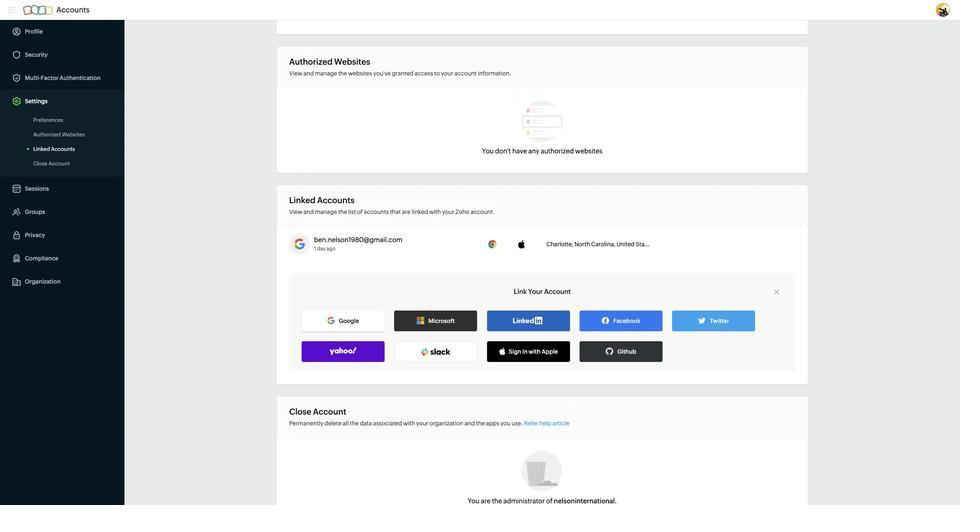 Task type: locate. For each thing, give the bounding box(es) containing it.
1 vertical spatial close
[[289, 407, 311, 417]]

0 vertical spatial websites
[[348, 70, 372, 77]]

1 horizontal spatial with
[[429, 209, 441, 215]]

1 manage from the top
[[315, 70, 337, 77]]

manage inside the linked accounts view and manage the list of accounts that are linked with your zoho account.
[[315, 209, 337, 215]]

to
[[434, 70, 440, 77]]

factor
[[41, 75, 58, 81]]

0 vertical spatial your
[[441, 70, 453, 77]]

all
[[343, 420, 349, 427]]

0 vertical spatial and
[[304, 70, 314, 77]]

with
[[429, 209, 441, 215], [529, 349, 541, 355], [403, 420, 415, 427]]

your inside authorized websites view and manage the websites you've granted access to your account information.
[[441, 70, 453, 77]]

2 view from the top
[[289, 209, 302, 215]]

sign
[[509, 349, 521, 355]]

1 vertical spatial accounts
[[51, 146, 75, 152]]

microsoft
[[428, 318, 455, 325]]

account up 'delete'
[[313, 407, 346, 417]]

refer help article link
[[524, 420, 570, 427]]

apple
[[542, 349, 558, 355]]

close for close account
[[33, 161, 47, 167]]

the inside authorized websites view and manage the websites you've granted access to your account information.
[[338, 70, 347, 77]]

preferences
[[33, 117, 63, 123]]

0 horizontal spatial authorized
[[33, 132, 61, 138]]

view inside authorized websites view and manage the websites you've granted access to your account information.
[[289, 70, 302, 77]]

linked accounts
[[33, 146, 75, 152]]

with right the in
[[529, 349, 541, 355]]

0 vertical spatial close
[[33, 161, 47, 167]]

facebook_small image
[[602, 317, 609, 325]]

ben.nelson1980@gmail.com 1 day ago
[[314, 236, 403, 252]]

0 vertical spatial manage
[[315, 70, 337, 77]]

the for websites
[[338, 70, 347, 77]]

view inside the linked accounts view and manage the list of accounts that are linked with your zoho account.
[[289, 209, 302, 215]]

view for authorized websites
[[289, 70, 302, 77]]

0 horizontal spatial linked
[[33, 146, 50, 152]]

and inside authorized websites view and manage the websites you've granted access to your account information.
[[304, 70, 314, 77]]

os_osx image
[[517, 240, 526, 249]]

0 horizontal spatial websites
[[62, 132, 85, 138]]

0 vertical spatial authorized
[[289, 57, 333, 66]]

accounts
[[56, 5, 90, 14], [51, 146, 75, 152], [317, 195, 355, 205]]

accounts
[[364, 209, 389, 215]]

and inside the linked accounts view and manage the list of accounts that are linked with your zoho account.
[[304, 209, 314, 215]]

0 vertical spatial view
[[289, 70, 302, 77]]

the inside the linked accounts view and manage the list of accounts that are linked with your zoho account.
[[338, 209, 347, 215]]

websites
[[334, 57, 370, 66], [62, 132, 85, 138]]

privacy
[[25, 232, 45, 239]]

link your account
[[514, 288, 571, 296]]

1 horizontal spatial account
[[313, 407, 346, 417]]

the right all
[[350, 420, 359, 427]]

in
[[522, 349, 528, 355]]

and for linked
[[304, 209, 314, 215]]

0 vertical spatial with
[[429, 209, 441, 215]]

access
[[415, 70, 433, 77]]

1 horizontal spatial linked
[[289, 195, 316, 205]]

close up permanently
[[289, 407, 311, 417]]

with inside close account permanently delete all the data associated with your organization and the apps you use. refer help article
[[403, 420, 415, 427]]

1 vertical spatial manage
[[315, 209, 337, 215]]

link
[[514, 288, 527, 296]]

account down linked accounts
[[48, 161, 70, 167]]

1 horizontal spatial authorized
[[289, 57, 333, 66]]

2 vertical spatial accounts
[[317, 195, 355, 205]]

1 vertical spatial websites
[[575, 147, 603, 155]]

with right linked
[[429, 209, 441, 215]]

ben.nelson1980@gmail.com
[[314, 236, 403, 244]]

with right associated
[[403, 420, 415, 427]]

0 horizontal spatial account
[[48, 161, 70, 167]]

websites inside authorized websites view and manage the websites you've granted access to your account information.
[[334, 57, 370, 66]]

websites
[[348, 70, 372, 77], [575, 147, 603, 155]]

linked
[[33, 146, 50, 152], [289, 195, 316, 205]]

close account
[[33, 161, 70, 167]]

0 horizontal spatial close
[[33, 161, 47, 167]]

1 horizontal spatial close
[[289, 407, 311, 417]]

zoho
[[456, 209, 469, 215]]

websites left you've
[[348, 70, 372, 77]]

websites right authorized
[[575, 147, 603, 155]]

0 horizontal spatial with
[[403, 420, 415, 427]]

account right "your"
[[544, 288, 571, 296]]

manage
[[315, 70, 337, 77], [315, 209, 337, 215]]

accounts for linked accounts
[[51, 146, 75, 152]]

the
[[338, 70, 347, 77], [338, 209, 347, 215], [350, 420, 359, 427], [476, 420, 485, 427]]

websites for authorized websites
[[62, 132, 85, 138]]

0 horizontal spatial websites
[[348, 70, 372, 77]]

sessions
[[25, 185, 49, 192]]

1 vertical spatial linked
[[289, 195, 316, 205]]

your left the organization
[[416, 420, 428, 427]]

your
[[441, 70, 453, 77], [442, 209, 454, 215], [416, 420, 428, 427]]

2 vertical spatial account
[[313, 407, 346, 417]]

manage inside authorized websites view and manage the websites you've granted access to your account information.
[[315, 70, 337, 77]]

organization
[[25, 278, 61, 285]]

2 horizontal spatial account
[[544, 288, 571, 296]]

your inside close account permanently delete all the data associated with your organization and the apps you use. refer help article
[[416, 420, 428, 427]]

the left list
[[338, 209, 347, 215]]

refer
[[524, 420, 538, 427]]

your right to
[[441, 70, 453, 77]]

close
[[33, 161, 47, 167], [289, 407, 311, 417]]

authorized inside authorized websites view and manage the websites you've granted access to your account information.
[[289, 57, 333, 66]]

2 vertical spatial and
[[465, 420, 475, 427]]

1 vertical spatial view
[[289, 209, 302, 215]]

1 horizontal spatial websites
[[334, 57, 370, 66]]

account
[[48, 161, 70, 167], [544, 288, 571, 296], [313, 407, 346, 417]]

and
[[304, 70, 314, 77], [304, 209, 314, 215], [465, 420, 475, 427]]

1 horizontal spatial websites
[[575, 147, 603, 155]]

of
[[357, 209, 363, 215]]

authorized websites
[[33, 132, 85, 138]]

are
[[402, 209, 411, 215]]

1 vertical spatial websites
[[62, 132, 85, 138]]

view
[[289, 70, 302, 77], [289, 209, 302, 215]]

article
[[553, 420, 570, 427]]

information.
[[478, 70, 511, 77]]

websites for authorized websites view and manage the websites you've granted access to your account information.
[[334, 57, 370, 66]]

the left you've
[[338, 70, 347, 77]]

2 vertical spatial your
[[416, 420, 428, 427]]

accounts inside the linked accounts view and manage the list of accounts that are linked with your zoho account.
[[317, 195, 355, 205]]

list
[[348, 209, 356, 215]]

have
[[512, 147, 527, 155]]

apple_small image
[[499, 348, 506, 355]]

1 vertical spatial and
[[304, 209, 314, 215]]

close down linked accounts
[[33, 161, 47, 167]]

your left zoho
[[442, 209, 454, 215]]

authorized
[[289, 57, 333, 66], [33, 132, 61, 138]]

github
[[618, 349, 636, 355]]

linked for linked accounts
[[33, 146, 50, 152]]

granted
[[392, 70, 413, 77]]

1 view from the top
[[289, 70, 302, 77]]

you don't have any authorized websites
[[482, 147, 603, 155]]

close inside close account permanently delete all the data associated with your organization and the apps you use. refer help article
[[289, 407, 311, 417]]

0 vertical spatial account
[[48, 161, 70, 167]]

1 vertical spatial authorized
[[33, 132, 61, 138]]

2 horizontal spatial with
[[529, 349, 541, 355]]

0 vertical spatial linked
[[33, 146, 50, 152]]

apps
[[486, 420, 499, 427]]

2 vertical spatial with
[[403, 420, 415, 427]]

groups
[[25, 209, 45, 215]]

account inside close account permanently delete all the data associated with your organization and the apps you use. refer help article
[[313, 407, 346, 417]]

don't
[[495, 147, 511, 155]]

the for accounts
[[338, 209, 347, 215]]

0 vertical spatial websites
[[334, 57, 370, 66]]

linked inside the linked accounts view and manage the list of accounts that are linked with your zoho account.
[[289, 195, 316, 205]]

1 vertical spatial your
[[442, 209, 454, 215]]

2 manage from the top
[[315, 209, 337, 215]]

sign in with apple
[[509, 349, 558, 355]]



Task type: vqa. For each thing, say whether or not it's contained in the screenshot.
PARTY
no



Task type: describe. For each thing, give the bounding box(es) containing it.
view for linked accounts
[[289, 209, 302, 215]]

data
[[360, 420, 372, 427]]

and for authorized
[[304, 70, 314, 77]]

security
[[25, 51, 48, 58]]

account for close account
[[48, 161, 70, 167]]

north
[[575, 241, 590, 248]]

manage for accounts
[[315, 209, 337, 215]]

associated
[[373, 420, 402, 427]]

authorized
[[541, 147, 574, 155]]

that
[[390, 209, 401, 215]]

account
[[454, 70, 477, 77]]

you
[[482, 147, 494, 155]]

close account permanently delete all the data associated with your organization and the apps you use. refer help article
[[289, 407, 570, 427]]

you
[[501, 420, 511, 427]]

1 vertical spatial with
[[529, 349, 541, 355]]

the left apps
[[476, 420, 485, 427]]

facebook
[[613, 318, 640, 325]]

1 vertical spatial account
[[544, 288, 571, 296]]

permanently
[[289, 420, 323, 427]]

united
[[617, 241, 635, 248]]

twitter_small image
[[698, 317, 706, 325]]

charlotte, north carolina, united states
[[547, 241, 653, 248]]

charlotte,
[[547, 241, 573, 248]]

states
[[636, 241, 653, 248]]

use.
[[512, 420, 523, 427]]

account for close account permanently delete all the data associated with your organization and the apps you use. refer help article
[[313, 407, 346, 417]]

google
[[339, 318, 359, 325]]

manage for websites
[[315, 70, 337, 77]]

with inside the linked accounts view and manage the list of accounts that are linked with your zoho account.
[[429, 209, 441, 215]]

1
[[314, 246, 316, 252]]

account.
[[471, 209, 495, 215]]

linked
[[412, 209, 428, 215]]

delete
[[325, 420, 342, 427]]

multi-
[[25, 75, 41, 81]]

authentication
[[60, 75, 101, 81]]

twitter
[[710, 318, 729, 325]]

websites inside authorized websites view and manage the websites you've granted access to your account information.
[[348, 70, 372, 77]]

accounts for linked accounts view and manage the list of accounts that are linked with your zoho account.
[[317, 195, 355, 205]]

github_small image
[[606, 348, 613, 355]]

authorized websites view and manage the websites you've granted access to your account information.
[[289, 57, 511, 77]]

your
[[528, 288, 543, 296]]

ago
[[327, 246, 335, 252]]

organization
[[430, 420, 463, 427]]

close for close account permanently delete all the data associated with your organization and the apps you use. refer help article
[[289, 407, 311, 417]]

linked for linked accounts view and manage the list of accounts that are linked with your zoho account.
[[289, 195, 316, 205]]

carolina,
[[591, 241, 616, 248]]

any
[[528, 147, 539, 155]]

authorized for authorized websites view and manage the websites you've granted access to your account information.
[[289, 57, 333, 66]]

and inside close account permanently delete all the data associated with your organization and the apps you use. refer help article
[[465, 420, 475, 427]]

linked accounts view and manage the list of accounts that are linked with your zoho account.
[[289, 195, 495, 215]]

multi-factor authentication
[[25, 75, 101, 81]]

help
[[540, 420, 552, 427]]

settings
[[25, 98, 48, 105]]

compliance
[[25, 255, 58, 262]]

profile
[[25, 28, 43, 35]]

authorized for authorized websites
[[33, 132, 61, 138]]

the for account
[[350, 420, 359, 427]]

you've
[[373, 70, 391, 77]]

day
[[317, 246, 326, 252]]

0 vertical spatial accounts
[[56, 5, 90, 14]]

your inside the linked accounts view and manage the list of accounts that are linked with your zoho account.
[[442, 209, 454, 215]]



